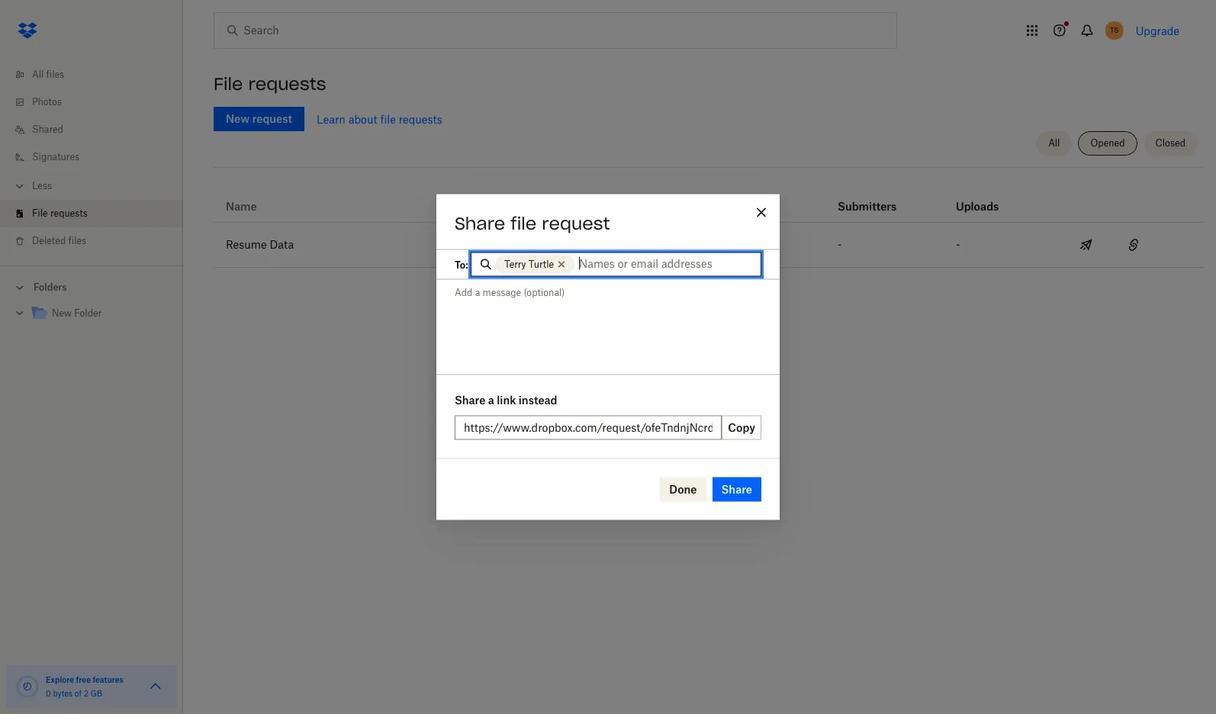 Task type: locate. For each thing, give the bounding box(es) containing it.
files up photos on the left of page
[[46, 69, 64, 80]]

less
[[32, 180, 52, 192]]

requests up the learn at the left top of the page
[[248, 73, 326, 95]]

all inside button
[[1049, 137, 1060, 149]]

11/20/2023
[[483, 238, 543, 251]]

2 horizontal spatial column header
[[956, 179, 1017, 216]]

0 vertical spatial file
[[214, 73, 243, 95]]

copy button
[[722, 416, 762, 440]]

of
[[75, 689, 82, 698]]

row
[[214, 223, 1204, 268]]

explore free features 0 bytes of 2 gb
[[46, 675, 124, 698]]

1 vertical spatial file
[[511, 213, 537, 234]]

1 horizontal spatial file requests
[[214, 73, 326, 95]]

2 vertical spatial share
[[722, 483, 753, 496]]

list
[[0, 52, 183, 266]]

share up 11/20/2023
[[455, 213, 505, 234]]

shared link
[[12, 116, 183, 143]]

all button
[[1037, 131, 1073, 156]]

0 vertical spatial file
[[380, 113, 396, 126]]

0 vertical spatial requests
[[248, 73, 326, 95]]

folders
[[34, 282, 67, 293]]

photos
[[32, 96, 62, 108]]

photos link
[[12, 89, 183, 116]]

0 horizontal spatial file requests
[[32, 208, 88, 219]]

features
[[93, 675, 124, 685]]

1 vertical spatial all
[[1049, 137, 1060, 149]]

learn about file requests
[[317, 113, 442, 126]]

all for all
[[1049, 137, 1060, 149]]

files right deleted
[[68, 235, 86, 247]]

requests right the about
[[399, 113, 442, 126]]

1 horizontal spatial -
[[838, 238, 842, 251]]

1 horizontal spatial all
[[1049, 137, 1060, 149]]

2 horizontal spatial -
[[956, 238, 961, 251]]

explore
[[46, 675, 74, 685]]

2 - from the left
[[838, 238, 842, 251]]

1 horizontal spatial files
[[68, 235, 86, 247]]

resume
[[226, 238, 267, 251]]

opened
[[1091, 137, 1125, 149]]

new
[[52, 308, 72, 319]]

signatures link
[[12, 143, 183, 171]]

0 horizontal spatial all
[[32, 69, 44, 80]]

table
[[214, 173, 1204, 268]]

file up 11/20/2023
[[511, 213, 537, 234]]

1 horizontal spatial file
[[214, 73, 243, 95]]

terry turtle
[[504, 258, 554, 270]]

requests inside list item
[[50, 208, 88, 219]]

files for all files
[[46, 69, 64, 80]]

cell
[[1157, 223, 1204, 267]]

file
[[214, 73, 243, 95], [32, 208, 48, 219]]

0 horizontal spatial requests
[[50, 208, 88, 219]]

share
[[455, 213, 505, 234], [455, 393, 486, 406], [722, 483, 753, 496]]

file requests link
[[12, 200, 183, 227]]

1 vertical spatial share
[[455, 393, 486, 406]]

share for share a link instead
[[455, 393, 486, 406]]

share button
[[712, 477, 762, 502]]

all up photos on the left of page
[[32, 69, 44, 80]]

0 vertical spatial file requests
[[214, 73, 326, 95]]

done
[[670, 483, 697, 496]]

1 horizontal spatial requests
[[248, 73, 326, 95]]

copy link image
[[1125, 236, 1143, 254]]

terry
[[504, 258, 526, 270]]

1 horizontal spatial file
[[511, 213, 537, 234]]

share right done
[[722, 483, 753, 496]]

share a link instead
[[455, 393, 558, 406]]

2 vertical spatial requests
[[50, 208, 88, 219]]

all files
[[32, 69, 64, 80]]

file requests up the learn at the left top of the page
[[214, 73, 326, 95]]

all left opened
[[1049, 137, 1060, 149]]

0 horizontal spatial column header
[[661, 179, 752, 216]]

2 horizontal spatial requests
[[399, 113, 442, 126]]

signatures
[[32, 151, 79, 163]]

1 vertical spatial file
[[32, 208, 48, 219]]

1 vertical spatial file requests
[[32, 208, 88, 219]]

share file request
[[455, 213, 610, 234]]

0 vertical spatial share
[[455, 213, 505, 234]]

closed button
[[1144, 131, 1198, 156]]

0 horizontal spatial -
[[661, 238, 665, 251]]

learn about file requests link
[[317, 113, 442, 126]]

1 - from the left
[[661, 238, 665, 251]]

all for all files
[[32, 69, 44, 80]]

2 column header from the left
[[838, 179, 899, 216]]

column header
[[661, 179, 752, 216], [838, 179, 899, 216], [956, 179, 1017, 216]]

all
[[32, 69, 44, 80], [1049, 137, 1060, 149]]

learn
[[317, 113, 346, 126]]

requests up deleted files at the left of page
[[50, 208, 88, 219]]

-
[[661, 238, 665, 251], [838, 238, 842, 251], [956, 238, 961, 251]]

0 horizontal spatial files
[[46, 69, 64, 80]]

folders button
[[0, 276, 183, 298]]

file
[[380, 113, 396, 126], [511, 213, 537, 234]]

1 vertical spatial files
[[68, 235, 86, 247]]

1 horizontal spatial column header
[[838, 179, 899, 216]]

2
[[84, 689, 88, 698]]

share left a
[[455, 393, 486, 406]]

all inside list
[[32, 69, 44, 80]]

0 horizontal spatial file
[[32, 208, 48, 219]]

deleted
[[32, 235, 66, 247]]

dropbox image
[[12, 15, 43, 46]]

file requests up deleted files at the left of page
[[32, 208, 88, 219]]

0 vertical spatial all
[[32, 69, 44, 80]]

requests
[[248, 73, 326, 95], [399, 113, 442, 126], [50, 208, 88, 219]]

opened button
[[1079, 131, 1138, 156]]

file right the about
[[380, 113, 396, 126]]

row containing resume data
[[214, 223, 1204, 268]]

files
[[46, 69, 64, 80], [68, 235, 86, 247]]

link
[[497, 393, 516, 406]]

Add a message (optional) text field
[[437, 280, 780, 372]]

file requests
[[214, 73, 326, 95], [32, 208, 88, 219]]

0 vertical spatial files
[[46, 69, 64, 80]]

quota usage element
[[15, 675, 40, 699]]



Task type: describe. For each thing, give the bounding box(es) containing it.
upgrade
[[1136, 24, 1180, 37]]

folder
[[74, 308, 102, 319]]

shared
[[32, 124, 63, 135]]

1 column header from the left
[[661, 179, 752, 216]]

done button
[[660, 477, 706, 502]]

terry turtle button
[[495, 255, 576, 274]]

bytes
[[53, 689, 73, 698]]

all files link
[[12, 61, 183, 89]]

data
[[270, 238, 294, 251]]

new folder link
[[31, 304, 171, 324]]

deleted files
[[32, 235, 86, 247]]

0 horizontal spatial file
[[380, 113, 396, 126]]

share for share file request
[[455, 213, 505, 234]]

turtle
[[529, 258, 554, 270]]

share inside share button
[[722, 483, 753, 496]]

a
[[488, 393, 494, 406]]

resume data
[[226, 238, 294, 251]]

table containing name
[[214, 173, 1204, 268]]

Share a link instead text field
[[464, 419, 713, 436]]

name
[[226, 200, 257, 213]]

upgrade link
[[1136, 24, 1180, 37]]

to:
[[455, 259, 469, 270]]

deleted files link
[[12, 227, 183, 255]]

send email image
[[1078, 236, 1096, 254]]

list containing all files
[[0, 52, 183, 266]]

files for deleted files
[[68, 235, 86, 247]]

less image
[[12, 179, 27, 194]]

0
[[46, 689, 51, 698]]

file inside "dialog"
[[511, 213, 537, 234]]

request
[[542, 213, 610, 234]]

instead
[[519, 393, 558, 406]]

about
[[349, 113, 378, 126]]

3 - from the left
[[956, 238, 961, 251]]

new folder
[[52, 308, 102, 319]]

3 column header from the left
[[956, 179, 1017, 216]]

copy
[[728, 421, 756, 434]]

file requests inside list item
[[32, 208, 88, 219]]

Contact input text field
[[579, 255, 754, 272]]

1 vertical spatial requests
[[399, 113, 442, 126]]

file requests list item
[[0, 200, 183, 227]]

free
[[76, 675, 91, 685]]

gb
[[91, 689, 102, 698]]

closed
[[1156, 137, 1186, 149]]

share file request dialog
[[437, 194, 780, 520]]

file inside list item
[[32, 208, 48, 219]]

name row
[[214, 173, 1204, 223]]



Task type: vqa. For each thing, say whether or not it's contained in the screenshot.
a
yes



